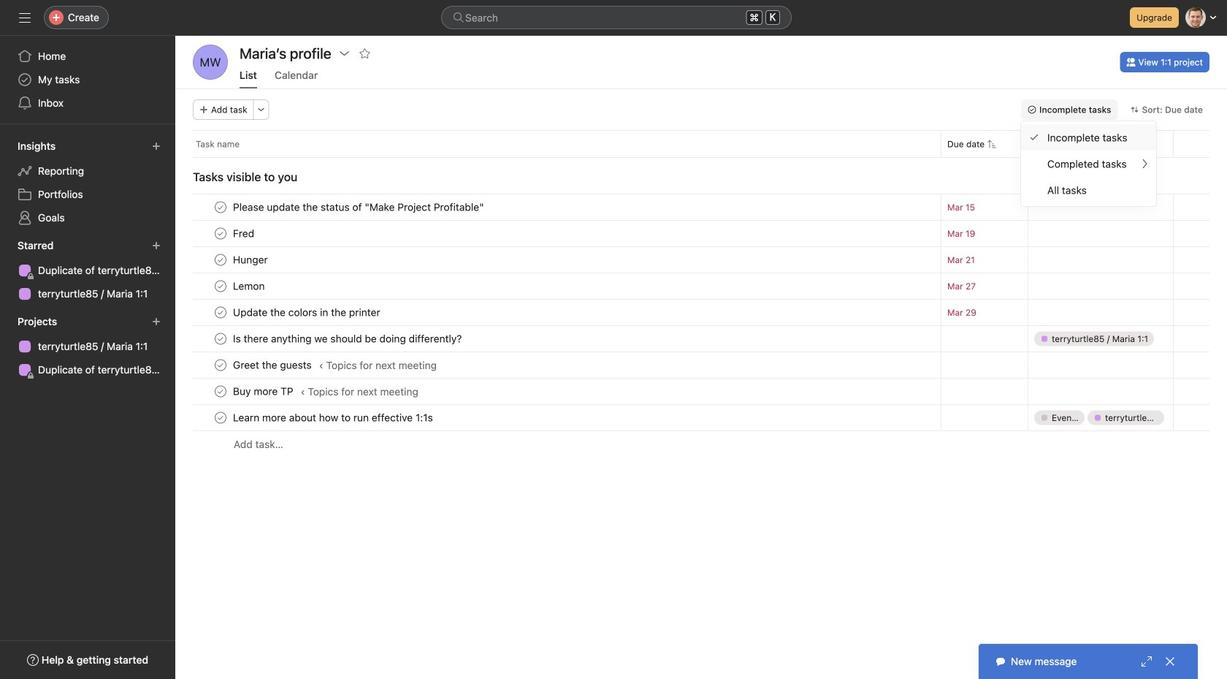 Task type: locate. For each thing, give the bounding box(es) containing it.
mark complete image inside hunger cell
[[212, 251, 230, 269]]

6 task name text field from the top
[[230, 410, 438, 425]]

task name text field inside fred cell
[[230, 226, 259, 241]]

2 mark complete image from the top
[[212, 409, 230, 426]]

3 task name text field from the top
[[230, 331, 467, 346]]

7 mark complete image from the top
[[212, 356, 230, 374]]

4 task name text field from the top
[[230, 358, 316, 372]]

please update the status of "make project profitable" cell
[[175, 194, 941, 221]]

task name text field inside buy more tp cell
[[230, 384, 298, 399]]

mark complete image for task name text box within the 'is there anything we should be doing differently?' cell
[[212, 330, 230, 348]]

6 mark complete checkbox from the top
[[212, 356, 230, 374]]

mark complete image
[[212, 383, 230, 400], [212, 409, 230, 426]]

mark complete image for task name text field in lemon "cell"
[[212, 277, 230, 295]]

4 mark complete image from the top
[[212, 277, 230, 295]]

task name text field inside learn more about how to run effective 1:1s cell
[[230, 410, 438, 425]]

mark complete image for task name text box in the update the colors in the printer cell
[[212, 304, 230, 321]]

projects element
[[0, 308, 175, 384]]

2 vertical spatial task name text field
[[230, 331, 467, 346]]

Search tasks, projects, and more text field
[[441, 6, 792, 29]]

add items to starred image
[[152, 241, 161, 250]]

global element
[[0, 36, 175, 124]]

1 task name text field from the top
[[230, 200, 489, 215]]

mark complete image inside lemon "cell"
[[212, 277, 230, 295]]

mark complete image inside buy more tp cell
[[212, 383, 230, 400]]

7 mark complete checkbox from the top
[[212, 383, 230, 400]]

close image
[[1165, 656, 1177, 667]]

mark complete image inside "please update the status of "make project profitable"" 'cell'
[[212, 198, 230, 216]]

6 mark complete image from the top
[[212, 330, 230, 348]]

Mark complete checkbox
[[212, 198, 230, 216], [212, 225, 230, 242], [212, 277, 230, 295], [212, 304, 230, 321], [212, 330, 230, 348], [212, 356, 230, 374], [212, 383, 230, 400], [212, 409, 230, 426]]

linked projects for lemon cell
[[1028, 273, 1175, 300]]

add to starred image
[[359, 48, 371, 59]]

greet the guests cell
[[175, 352, 941, 379]]

0 vertical spatial task name text field
[[230, 200, 489, 215]]

5 mark complete checkbox from the top
[[212, 330, 230, 348]]

2 task name text field from the top
[[230, 253, 272, 267]]

mark complete image inside greet the guests cell
[[212, 356, 230, 374]]

task name text field for learn more about how to run effective 1:1s cell
[[230, 410, 438, 425]]

task name text field for greet the guests cell
[[230, 358, 316, 372]]

more actions image
[[257, 105, 266, 114]]

insights element
[[0, 133, 175, 232]]

1 task name text field from the top
[[230, 226, 259, 241]]

mark complete image inside learn more about how to run effective 1:1s cell
[[212, 409, 230, 426]]

1 mark complete image from the top
[[212, 198, 230, 216]]

mark complete checkbox for task name text box within "please update the status of "make project profitable"" 'cell'
[[212, 198, 230, 216]]

linked projects for greet the guests cell
[[1028, 352, 1175, 379]]

1 vertical spatial task name text field
[[230, 305, 385, 320]]

linked projects for update the colors in the printer cell
[[1028, 299, 1175, 326]]

3 mark complete checkbox from the top
[[212, 277, 230, 295]]

5 task name text field from the top
[[230, 384, 298, 399]]

0 vertical spatial mark complete image
[[212, 383, 230, 400]]

None field
[[441, 6, 792, 29]]

Task name text field
[[230, 200, 489, 215], [230, 305, 385, 320], [230, 331, 467, 346]]

8 mark complete checkbox from the top
[[212, 409, 230, 426]]

linked projects for buy more tp cell
[[1028, 378, 1175, 405]]

mark complete checkbox inside greet the guests cell
[[212, 356, 230, 374]]

mark complete checkbox inside fred cell
[[212, 225, 230, 242]]

1 mark complete image from the top
[[212, 383, 230, 400]]

linked projects for fred cell
[[1028, 220, 1175, 247]]

task name text field inside lemon "cell"
[[230, 279, 269, 293]]

mark complete checkbox inside 'is there anything we should be doing differently?' cell
[[212, 330, 230, 348]]

mark complete image
[[212, 198, 230, 216], [212, 225, 230, 242], [212, 251, 230, 269], [212, 277, 230, 295], [212, 304, 230, 321], [212, 330, 230, 348], [212, 356, 230, 374]]

task name text field inside 'is there anything we should be doing differently?' cell
[[230, 331, 467, 346]]

3 mark complete image from the top
[[212, 251, 230, 269]]

mark complete checkbox inside "please update the status of "make project profitable"" 'cell'
[[212, 198, 230, 216]]

2 mark complete image from the top
[[212, 225, 230, 242]]

1 vertical spatial mark complete image
[[212, 409, 230, 426]]

lemon cell
[[175, 273, 941, 300]]

mark complete checkbox inside update the colors in the printer cell
[[212, 304, 230, 321]]

2 task name text field from the top
[[230, 305, 385, 320]]

mark complete image for task name text field in buy more tp cell
[[212, 383, 230, 400]]

mark complete image inside fred cell
[[212, 225, 230, 242]]

mark complete image inside 'is there anything we should be doing differently?' cell
[[212, 330, 230, 348]]

4 mark complete checkbox from the top
[[212, 304, 230, 321]]

mark complete image for task name text field within fred cell
[[212, 225, 230, 242]]

tree grid
[[175, 194, 1228, 458]]

1 mark complete checkbox from the top
[[212, 198, 230, 216]]

hide sidebar image
[[19, 12, 31, 23]]

mark complete image inside update the colors in the printer cell
[[212, 304, 230, 321]]

update the colors in the printer cell
[[175, 299, 941, 326]]

row
[[175, 130, 1228, 157], [193, 156, 1210, 158], [175, 194, 1228, 221], [175, 220, 1228, 247], [175, 246, 1228, 273], [175, 273, 1228, 300], [175, 299, 1228, 326], [175, 325, 1228, 352], [175, 352, 1228, 379], [175, 378, 1228, 405], [175, 404, 1228, 431], [175, 431, 1228, 458]]

Mark complete checkbox
[[212, 251, 230, 269]]

mark complete checkbox for task name text field within fred cell
[[212, 225, 230, 242]]

mark complete checkbox inside learn more about how to run effective 1:1s cell
[[212, 409, 230, 426]]

mark complete checkbox inside buy more tp cell
[[212, 383, 230, 400]]

Task name text field
[[230, 226, 259, 241], [230, 253, 272, 267], [230, 279, 269, 293], [230, 358, 316, 372], [230, 384, 298, 399], [230, 410, 438, 425]]

task name text field inside hunger cell
[[230, 253, 272, 267]]

5 mark complete image from the top
[[212, 304, 230, 321]]

3 task name text field from the top
[[230, 279, 269, 293]]

mark complete checkbox inside lemon "cell"
[[212, 277, 230, 295]]

task name text field inside update the colors in the printer cell
[[230, 305, 385, 320]]

task name text field inside "please update the status of "make project profitable"" 'cell'
[[230, 200, 489, 215]]

learn more about how to run effective 1:1s cell
[[175, 404, 941, 431]]

task name text field inside greet the guests cell
[[230, 358, 316, 372]]

2 mark complete checkbox from the top
[[212, 225, 230, 242]]



Task type: describe. For each thing, give the bounding box(es) containing it.
task name text field for 'is there anything we should be doing differently?' cell
[[230, 331, 467, 346]]

is there anything we should be doing differently? cell
[[175, 325, 941, 352]]

mark complete checkbox for task name text field inside learn more about how to run effective 1:1s cell
[[212, 409, 230, 426]]

mark complete image for task name text box within "please update the status of "make project profitable"" 'cell'
[[212, 198, 230, 216]]

mark complete checkbox for task name text field in buy more tp cell
[[212, 383, 230, 400]]

mark complete checkbox for task name text field within the greet the guests cell
[[212, 356, 230, 374]]

mark complete image for task name text field inside learn more about how to run effective 1:1s cell
[[212, 409, 230, 426]]

mark complete image for task name text field within the greet the guests cell
[[212, 356, 230, 374]]

task name text field for hunger cell
[[230, 253, 272, 267]]

expand new message image
[[1142, 656, 1153, 667]]

starred element
[[0, 232, 175, 308]]

task name text field for fred cell
[[230, 226, 259, 241]]

fred cell
[[175, 220, 941, 247]]

hunger cell
[[175, 246, 941, 273]]

mark complete checkbox for task name text field in lemon "cell"
[[212, 277, 230, 295]]

task name text field for buy more tp cell
[[230, 384, 298, 399]]

show options image
[[339, 48, 351, 59]]

mark complete checkbox for task name text box in the update the colors in the printer cell
[[212, 304, 230, 321]]

linked projects for hunger cell
[[1028, 246, 1175, 273]]

task name text field for lemon "cell"
[[230, 279, 269, 293]]

mark complete checkbox for task name text box within the 'is there anything we should be doing differently?' cell
[[212, 330, 230, 348]]

new insights image
[[152, 142, 161, 151]]

task name text field for update the colors in the printer cell
[[230, 305, 385, 320]]

mark complete image for task name text field within hunger cell
[[212, 251, 230, 269]]

new project or portfolio image
[[152, 317, 161, 326]]

buy more tp cell
[[175, 378, 941, 405]]

task name text field for "please update the status of "make project profitable"" 'cell'
[[230, 200, 489, 215]]



Task type: vqa. For each thing, say whether or not it's contained in the screenshot.
Billing
no



